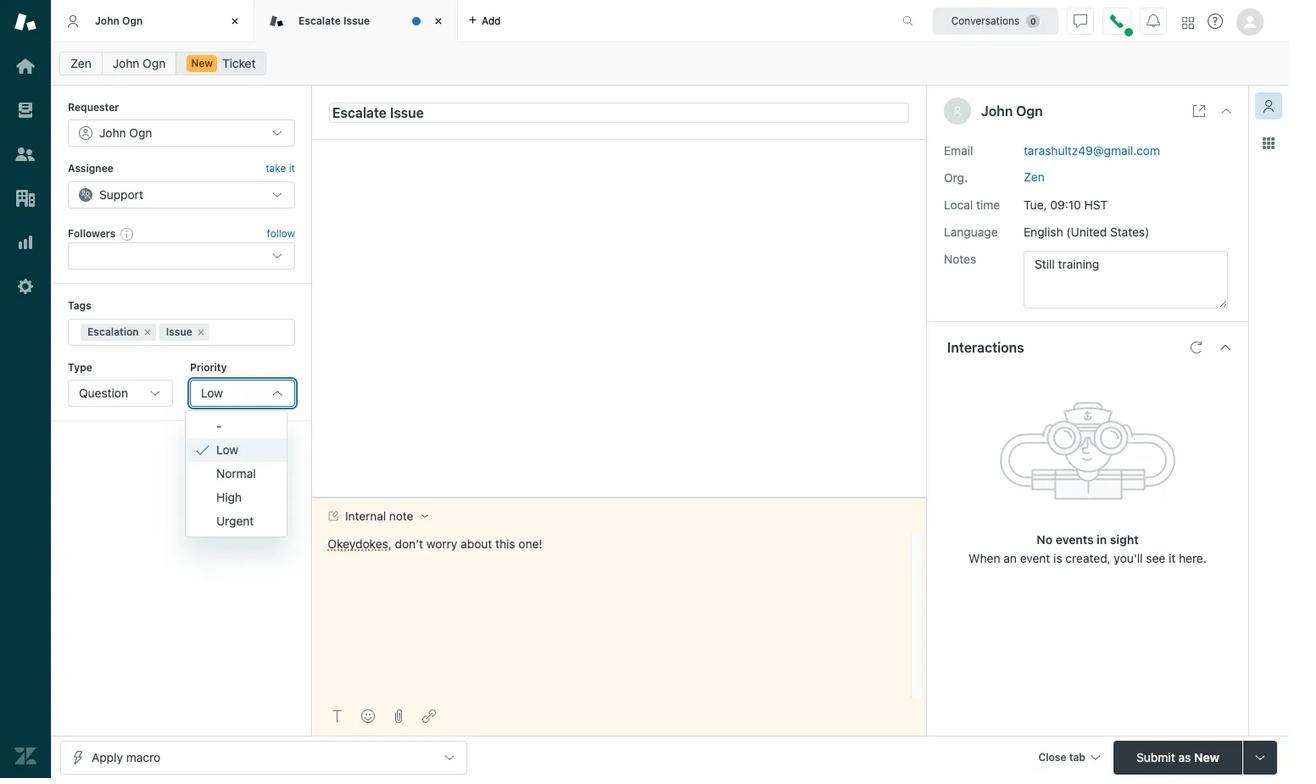 Task type: vqa. For each thing, say whether or not it's contained in the screenshot.
Open theme context menu button
no



Task type: describe. For each thing, give the bounding box(es) containing it.
john ogn link
[[102, 52, 177, 75]]

follow button
[[267, 226, 295, 242]]

add link (cmd k) image
[[422, 710, 436, 724]]

new inside secondary element
[[191, 57, 213, 70]]

-
[[216, 419, 222, 433]]

apps image
[[1262, 137, 1276, 150]]

low option
[[186, 438, 286, 462]]

internal note
[[345, 510, 413, 523]]

close image
[[1220, 104, 1233, 118]]

zendesk products image
[[1182, 17, 1194, 28]]

close image inside john ogn tab
[[226, 13, 243, 30]]

okeydokes, don't worry about this one!
[[328, 537, 542, 551]]

time
[[976, 197, 1000, 212]]

ticket
[[222, 56, 256, 70]]

you'll
[[1114, 551, 1143, 565]]

escalation
[[87, 325, 139, 338]]

no
[[1037, 532, 1053, 547]]

Subject field
[[329, 102, 909, 123]]

here.
[[1179, 551, 1207, 565]]

as
[[1179, 750, 1191, 765]]

is
[[1054, 551, 1063, 565]]

ogn inside secondary element
[[143, 56, 166, 70]]

tue, 09:10 hst
[[1024, 197, 1108, 212]]

john ogn inside secondary element
[[113, 56, 166, 70]]

format text image
[[331, 710, 344, 724]]

tue,
[[1024, 197, 1047, 212]]

(united
[[1066, 224, 1107, 239]]

admin image
[[14, 276, 36, 298]]

customer context image
[[1262, 99, 1276, 113]]

view more details image
[[1193, 104, 1206, 118]]

follow
[[267, 227, 295, 240]]

views image
[[14, 99, 36, 121]]

assignee
[[68, 162, 114, 175]]

0 horizontal spatial issue
[[166, 325, 192, 338]]

no events in sight when an event is created, you'll see it here.
[[969, 532, 1207, 565]]

1 vertical spatial zen link
[[1024, 169, 1045, 184]]

john right user image
[[981, 103, 1013, 119]]

note
[[389, 510, 413, 523]]

high option
[[186, 486, 286, 509]]

when
[[969, 551, 1000, 565]]

add attachment image
[[392, 710, 405, 724]]

about
[[461, 537, 492, 551]]

john inside tab
[[95, 14, 120, 27]]

escalate issue tab
[[254, 0, 458, 42]]

john inside secondary element
[[113, 56, 139, 70]]

events
[[1056, 532, 1094, 547]]

1 vertical spatial new
[[1194, 750, 1220, 765]]

ogn inside requester element
[[129, 126, 152, 140]]

notes
[[944, 252, 976, 266]]

question button
[[68, 380, 173, 407]]

macro
[[126, 750, 160, 765]]

english (united states)
[[1024, 224, 1150, 239]]

local time
[[944, 197, 1000, 212]]

this
[[495, 537, 515, 551]]

customers image
[[14, 143, 36, 165]]

close
[[1039, 751, 1067, 764]]

requester
[[68, 101, 119, 114]]

0 vertical spatial zen link
[[59, 52, 102, 75]]

an
[[1004, 551, 1017, 565]]

john ogn tab
[[51, 0, 254, 42]]

displays possible ticket submission types image
[[1254, 751, 1267, 765]]

close tab button
[[1031, 741, 1107, 777]]

okeydokes,
[[328, 537, 392, 551]]

assignee element
[[68, 181, 295, 208]]

1 horizontal spatial zen
[[1024, 169, 1045, 184]]

internal
[[345, 510, 386, 523]]

conversations button
[[933, 7, 1059, 34]]

reporting image
[[14, 232, 36, 254]]

followers element
[[68, 243, 295, 270]]

interactions
[[947, 340, 1024, 355]]

sight
[[1110, 532, 1139, 547]]

hst
[[1084, 197, 1108, 212]]

normal option
[[186, 462, 286, 486]]

in
[[1097, 532, 1107, 547]]



Task type: locate. For each thing, give the bounding box(es) containing it.
take it button
[[266, 161, 295, 178]]

english
[[1024, 224, 1063, 239]]

get help image
[[1208, 14, 1223, 29]]

john ogn inside tab
[[95, 14, 143, 27]]

john ogn up john ogn link in the left of the page
[[95, 14, 143, 27]]

1 horizontal spatial issue
[[344, 14, 370, 27]]

2 remove image from the left
[[196, 327, 206, 337]]

followers
[[68, 227, 116, 240]]

worry
[[427, 537, 458, 551]]

0 horizontal spatial zen
[[70, 56, 91, 70]]

created,
[[1066, 551, 1111, 565]]

states)
[[1110, 224, 1150, 239]]

escalate issue
[[299, 14, 370, 27]]

ogn
[[122, 14, 143, 27], [143, 56, 166, 70], [1016, 103, 1043, 119], [129, 126, 152, 140]]

john ogn
[[95, 14, 143, 27], [113, 56, 166, 70], [981, 103, 1043, 119], [99, 126, 152, 140]]

apply macro
[[92, 750, 160, 765]]

add button
[[458, 0, 511, 42]]

apply
[[92, 750, 123, 765]]

minimize composer image
[[612, 491, 626, 505]]

local
[[944, 197, 973, 212]]

ogn down john ogn tab
[[143, 56, 166, 70]]

john ogn down john ogn tab
[[113, 56, 166, 70]]

john down john ogn tab
[[113, 56, 139, 70]]

low down - option
[[216, 442, 238, 457]]

close image left "add" dropdown button
[[430, 13, 447, 30]]

it right see
[[1169, 551, 1176, 565]]

0 vertical spatial zen
[[70, 56, 91, 70]]

user image
[[954, 107, 961, 116]]

low button
[[190, 380, 295, 407]]

remove image right escalation
[[142, 327, 152, 337]]

2 close image from the left
[[430, 13, 447, 30]]

1 horizontal spatial close image
[[430, 13, 447, 30]]

take
[[266, 162, 286, 175]]

it inside button
[[289, 162, 295, 175]]

1 vertical spatial zen
[[1024, 169, 1045, 184]]

1 vertical spatial issue
[[166, 325, 192, 338]]

submit
[[1137, 750, 1175, 765]]

john ogn down the "requester" on the top
[[99, 126, 152, 140]]

09:10
[[1050, 197, 1081, 212]]

remove image for issue
[[196, 327, 206, 337]]

1 close image from the left
[[226, 13, 243, 30]]

organizations image
[[14, 187, 36, 210]]

type
[[68, 361, 92, 374]]

tarashultz49@gmail.com
[[1024, 143, 1160, 157]]

ogn inside tab
[[122, 14, 143, 27]]

close tab
[[1039, 751, 1086, 764]]

tabs tab list
[[51, 0, 885, 42]]

org.
[[944, 170, 968, 185]]

john
[[95, 14, 120, 27], [113, 56, 139, 70], [981, 103, 1013, 119], [99, 126, 126, 140]]

0 vertical spatial issue
[[344, 14, 370, 27]]

issue
[[344, 14, 370, 27], [166, 325, 192, 338]]

support
[[99, 187, 143, 202]]

remove image for escalation
[[142, 327, 152, 337]]

priority
[[190, 361, 227, 374]]

new right as
[[1194, 750, 1220, 765]]

main element
[[0, 0, 51, 779]]

john inside requester element
[[99, 126, 126, 140]]

urgent option
[[186, 509, 286, 533]]

requester element
[[68, 120, 295, 147]]

1 horizontal spatial it
[[1169, 551, 1176, 565]]

it
[[289, 162, 295, 175], [1169, 551, 1176, 565]]

zen inside secondary element
[[70, 56, 91, 70]]

insert emojis image
[[361, 710, 375, 724]]

tags
[[68, 300, 91, 312]]

john up john ogn link in the left of the page
[[95, 14, 120, 27]]

see
[[1146, 551, 1166, 565]]

1 remove image from the left
[[142, 327, 152, 337]]

take it
[[266, 162, 295, 175]]

0 vertical spatial low
[[201, 386, 223, 400]]

it inside no events in sight when an event is created, you'll see it here.
[[1169, 551, 1176, 565]]

ogn right user image
[[1016, 103, 1043, 119]]

0 vertical spatial it
[[289, 162, 295, 175]]

ogn up support
[[129, 126, 152, 140]]

it right take
[[289, 162, 295, 175]]

conversations
[[951, 14, 1020, 27]]

1 horizontal spatial zen link
[[1024, 169, 1045, 184]]

submit as new
[[1137, 750, 1220, 765]]

issue up the priority
[[166, 325, 192, 338]]

- option
[[186, 414, 286, 438]]

don't
[[395, 537, 423, 551]]

0 vertical spatial new
[[191, 57, 213, 70]]

tab
[[1069, 751, 1086, 764]]

escalate
[[299, 14, 341, 27]]

event
[[1020, 551, 1050, 565]]

close image inside escalate issue tab
[[430, 13, 447, 30]]

add
[[482, 14, 501, 27]]

john ogn inside requester element
[[99, 126, 152, 140]]

1 vertical spatial it
[[1169, 551, 1176, 565]]

0 horizontal spatial it
[[289, 162, 295, 175]]

john down the "requester" on the top
[[99, 126, 126, 140]]

internal note button
[[313, 499, 442, 534]]

new left ticket
[[191, 57, 213, 70]]

secondary element
[[51, 47, 1289, 81]]

Internal note composer text field
[[321, 534, 906, 570]]

close image
[[226, 13, 243, 30], [430, 13, 447, 30]]

low
[[201, 386, 223, 400], [216, 442, 238, 457]]

zen link up the "requester" on the top
[[59, 52, 102, 75]]

zen up the "requester" on the top
[[70, 56, 91, 70]]

normal
[[216, 466, 256, 481]]

close image up ticket
[[226, 13, 243, 30]]

high
[[216, 490, 242, 504]]

info on adding followers image
[[121, 227, 134, 241]]

0 horizontal spatial remove image
[[142, 327, 152, 337]]

zendesk image
[[14, 746, 36, 768]]

remove image up the priority
[[196, 327, 206, 337]]

1 horizontal spatial remove image
[[196, 327, 206, 337]]

john ogn right user image
[[981, 103, 1043, 119]]

zen link up tue,
[[1024, 169, 1045, 184]]

1 horizontal spatial new
[[1194, 750, 1220, 765]]

notifications image
[[1147, 14, 1160, 28]]

zen
[[70, 56, 91, 70], [1024, 169, 1045, 184]]

1 vertical spatial low
[[216, 442, 238, 457]]

zen link
[[59, 52, 102, 75], [1024, 169, 1045, 184]]

zendesk support image
[[14, 11, 36, 33]]

email
[[944, 143, 973, 157]]

low down the priority
[[201, 386, 223, 400]]

Still training text field
[[1024, 251, 1228, 308]]

low inside option
[[216, 442, 238, 457]]

ogn up john ogn link in the left of the page
[[122, 14, 143, 27]]

button displays agent's chat status as invisible. image
[[1074, 14, 1087, 28]]

0 horizontal spatial new
[[191, 57, 213, 70]]

0 horizontal spatial close image
[[226, 13, 243, 30]]

low inside popup button
[[201, 386, 223, 400]]

remove image
[[142, 327, 152, 337], [196, 327, 206, 337]]

zen up tue,
[[1024, 169, 1045, 184]]

issue right escalate
[[344, 14, 370, 27]]

user image
[[953, 106, 963, 116]]

question
[[79, 386, 128, 400]]

get started image
[[14, 55, 36, 77]]

0 horizontal spatial zen link
[[59, 52, 102, 75]]

one!
[[519, 537, 542, 551]]

issue inside escalate issue tab
[[344, 14, 370, 27]]

priority list box
[[185, 410, 287, 537]]

urgent
[[216, 514, 254, 528]]

language
[[944, 224, 998, 239]]

new
[[191, 57, 213, 70], [1194, 750, 1220, 765]]



